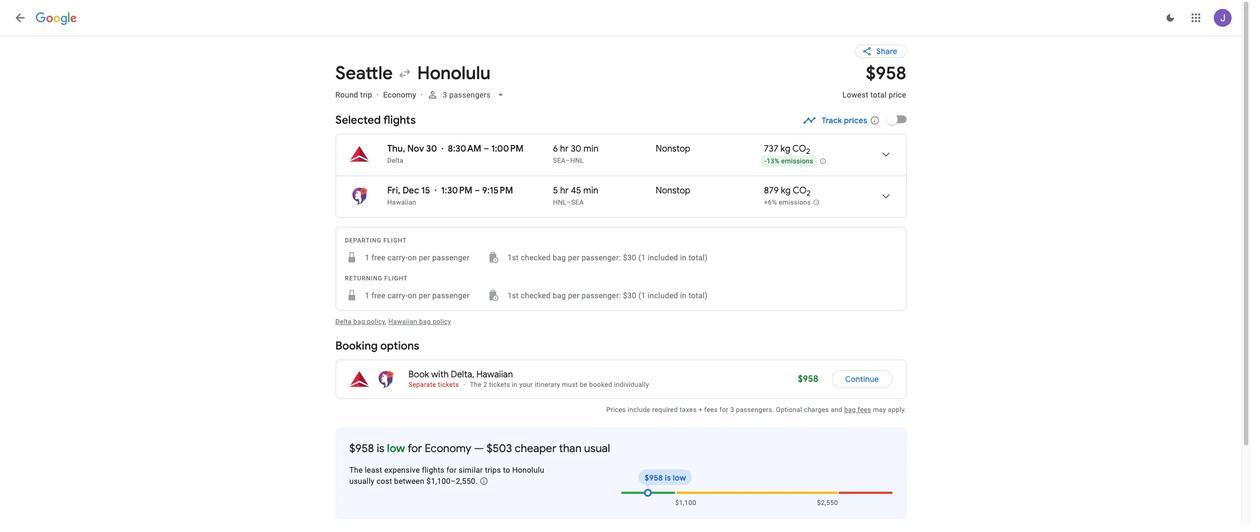 Task type: describe. For each thing, give the bounding box(es) containing it.
$30 for first first checked bag costs 30 us dollars per passenger (1 included in total) element from the bottom
[[623, 291, 636, 300]]

sea inside 6 hr 30 min sea – hnl
[[553, 157, 566, 164]]

low for $958 is low
[[673, 473, 686, 483]]

round trip
[[335, 90, 372, 99]]

share button
[[855, 45, 906, 58]]

2 fees from the left
[[858, 406, 871, 414]]

$1,100–2,550.
[[426, 477, 478, 486]]

main content containing seattle
[[335, 36, 917, 519]]

kg for 737
[[781, 143, 790, 154]]

trips
[[485, 466, 501, 475]]

prices
[[844, 115, 867, 125]]

flight details. departing flight on thursday, november 30. leaves seattle-tacoma international airport at 8:30 am on thursday, november 30 and arrives at daniel k. inouye international airport at 1:00 pm on thursday, november 30. image
[[872, 141, 899, 168]]

optional
[[776, 406, 802, 414]]

5 hr 45 min hnl – sea
[[553, 185, 598, 206]]

passengers.
[[736, 406, 774, 414]]

1 1st from the top
[[507, 253, 519, 262]]

1 for first first checked bag costs 30 us dollars per passenger (1 included in total) element from the bottom
[[365, 291, 369, 300]]

bag fees button
[[844, 406, 871, 414]]

1:30 pm
[[441, 185, 472, 196]]

nonstop for 6 hr 30 min
[[656, 143, 690, 154]]

returning
[[345, 275, 382, 282]]

nonstop flight. element for 6 hr 30 min
[[656, 143, 690, 156]]

1 tickets from the left
[[438, 381, 459, 389]]

individually
[[614, 381, 649, 389]]

the least expensive flights for similar trips to honolulu usually cost between $1,100–2,550.
[[349, 466, 544, 486]]

2 tickets from the left
[[489, 381, 510, 389]]

$503
[[487, 442, 512, 456]]

dec
[[403, 185, 419, 196]]

separate
[[408, 381, 436, 389]]

thu,
[[387, 143, 405, 154]]

delta bag policy link
[[335, 318, 385, 326]]

—
[[474, 442, 484, 456]]

hr for 5
[[560, 185, 569, 196]]

usual
[[584, 442, 610, 456]]

options
[[380, 339, 419, 353]]

1 horizontal spatial  image
[[421, 90, 423, 99]]

nov
[[407, 143, 424, 154]]

8:30 am
[[448, 143, 481, 154]]

continue button
[[832, 366, 892, 393]]

selected flights
[[335, 113, 416, 127]]

1 passenger: from the top
[[582, 253, 621, 262]]

and
[[831, 406, 842, 414]]

958 us dollars element
[[866, 62, 906, 85]]

flights inside the least expensive flights for similar trips to honolulu usually cost between $1,100–2,550.
[[422, 466, 444, 475]]

share
[[876, 46, 897, 56]]

$958 for $958 is low
[[645, 473, 663, 483]]

737
[[764, 143, 778, 154]]

0 vertical spatial emissions
[[781, 157, 813, 165]]

15
[[421, 185, 430, 196]]

$958 for $958 is low for economy — $503 cheaper than usual
[[349, 442, 374, 456]]

include
[[628, 406, 650, 414]]

+6%
[[764, 199, 777, 206]]

,
[[385, 318, 387, 326]]

passenger for first first checked bag costs 30 us dollars per passenger (1 included in total) element from the bottom
[[432, 291, 470, 300]]

the for the 2 tickets in your itinerary must be booked individually
[[470, 381, 482, 389]]

returning flight
[[345, 275, 408, 282]]

thu, nov 30
[[387, 143, 437, 154]]

delta for delta
[[387, 157, 403, 164]]

$958 lowest total price
[[842, 62, 906, 99]]

Departure time: 1:30 PM. text field
[[441, 185, 472, 196]]

free for first first checked bag costs 30 us dollars per passenger (1 included in total) element from the bottom
[[371, 291, 385, 300]]

trip
[[360, 90, 372, 99]]

change appearance image
[[1157, 4, 1184, 31]]

co for 737 kg co
[[792, 143, 806, 154]]

track prices
[[822, 115, 867, 125]]

$2,550
[[817, 499, 838, 507]]

total duration 5 hr 45 min. element
[[553, 185, 656, 198]]

min for 6 hr 30 min
[[584, 143, 599, 154]]

loading results progress bar
[[0, 36, 1242, 38]]

taxes
[[680, 406, 697, 414]]

1 horizontal spatial economy
[[425, 442, 471, 456]]

– left 1:00 pm
[[484, 143, 489, 154]]

6
[[553, 143, 558, 154]]

continue
[[845, 374, 879, 384]]

2 vertical spatial in
[[512, 381, 518, 389]]

2 for 879 kg co
[[807, 189, 811, 198]]

passengers
[[449, 90, 491, 99]]

2 vertical spatial 2
[[483, 381, 487, 389]]

6 hr 30 min sea – hnl
[[553, 143, 599, 164]]

charges
[[804, 406, 829, 414]]

booking
[[335, 339, 378, 353]]

– left arrival time: 9:15 pm. 'text box'
[[475, 185, 480, 196]]

$958 for $958
[[798, 374, 818, 385]]

selected
[[335, 113, 381, 127]]

booking options
[[335, 339, 419, 353]]

Seattle to Honolulu and back text field
[[335, 62, 829, 85]]

book with delta, hawaiian
[[408, 369, 513, 380]]

checked for 1st first checked bag costs 30 us dollars per passenger (1 included in total) element
[[521, 253, 551, 262]]

delta,
[[451, 369, 474, 380]]

+6% emissions
[[764, 199, 811, 206]]

seattle
[[335, 62, 393, 85]]

 image for nov
[[442, 143, 443, 154]]

similar
[[459, 466, 483, 475]]

737 kg co 2
[[764, 143, 810, 156]]

departing flight
[[345, 237, 407, 244]]

flight for departing flight
[[383, 237, 407, 244]]

with
[[431, 369, 449, 380]]

flight for returning flight
[[384, 275, 408, 282]]

– inside 5 hr 45 min hnl – sea
[[567, 198, 571, 206]]

1:00 pm
[[491, 143, 524, 154]]

879 kg co 2
[[764, 185, 811, 198]]

round
[[335, 90, 358, 99]]

separate tickets
[[408, 381, 459, 389]]

$958 is low for economy — $503 cheaper than usual
[[349, 442, 610, 456]]

honolulu inside the least expensive flights for similar trips to honolulu usually cost between $1,100–2,550.
[[512, 466, 544, 475]]

cheaper
[[515, 442, 556, 456]]

departing
[[345, 237, 381, 244]]

learn more about tracked prices image
[[870, 115, 880, 125]]

2 on from the top
[[408, 291, 417, 300]]

expensive
[[384, 466, 420, 475]]

low for $958 is low for economy — $503 cheaper than usual
[[387, 442, 405, 456]]

hr for 6
[[560, 143, 569, 154]]

2 1st from the top
[[507, 291, 519, 300]]

track
[[822, 115, 842, 125]]

list inside main content
[[336, 134, 906, 217]]

itinerary
[[535, 381, 560, 389]]

0 vertical spatial in
[[680, 253, 687, 262]]

1 fees from the left
[[704, 406, 718, 414]]

$958 is low
[[645, 473, 686, 483]]

5
[[553, 185, 558, 196]]

apply.
[[888, 406, 906, 414]]

min for 5 hr 45 min
[[583, 185, 598, 196]]

total) for 1st first checked bag costs 30 us dollars per passenger (1 included in total) element
[[689, 253, 708, 262]]

1 policy from the left
[[367, 318, 385, 326]]

2 included from the top
[[648, 291, 678, 300]]

booked
[[589, 381, 612, 389]]



Task type: locate. For each thing, give the bounding box(es) containing it.
1 horizontal spatial delta
[[387, 157, 403, 164]]

for right +
[[720, 406, 728, 414]]

8:30 am – 1:00 pm
[[448, 143, 524, 154]]

hawaiian right the 'delta,'
[[476, 369, 513, 380]]

emissions down '737 kg co 2'
[[781, 157, 813, 165]]

1 vertical spatial 1
[[365, 291, 369, 300]]

1 vertical spatial on
[[408, 291, 417, 300]]

sea inside 5 hr 45 min hnl – sea
[[571, 198, 584, 206]]

the inside the least expensive flights for similar trips to honolulu usually cost between $1,100–2,550.
[[349, 466, 363, 475]]

0 horizontal spatial policy
[[367, 318, 385, 326]]

policy up with
[[433, 318, 451, 326]]

0 vertical spatial economy
[[383, 90, 416, 99]]

1 horizontal spatial for
[[446, 466, 457, 475]]

usually
[[349, 477, 374, 486]]

1 vertical spatial checked
[[521, 291, 551, 300]]

for inside the least expensive flights for similar trips to honolulu usually cost between $1,100–2,550.
[[446, 466, 457, 475]]

kg for 879
[[781, 185, 791, 196]]

fees
[[704, 406, 718, 414], [858, 406, 871, 414]]

list containing thu, nov 30
[[336, 134, 906, 217]]

 image for trip
[[377, 90, 379, 99]]

may
[[873, 406, 886, 414]]

1 horizontal spatial fees
[[858, 406, 871, 414]]

2 hr from the top
[[560, 185, 569, 196]]

2 1 free carry-on per passenger from the top
[[365, 291, 470, 300]]

30 right nov at the left top
[[426, 143, 437, 154]]

1 free carry-on per passenger for first first checked bag costs 30 us dollars per passenger (1 included in total) element from the bottom
[[365, 291, 470, 300]]

carry- up delta bag policy , hawaiian bag policy
[[388, 291, 408, 300]]

min inside 5 hr 45 min hnl – sea
[[583, 185, 598, 196]]

Departure time: 8:30 AM. text field
[[448, 143, 481, 154]]

hr right 5 at left
[[560, 185, 569, 196]]

min
[[584, 143, 599, 154], [583, 185, 598, 196]]

– inside 6 hr 30 min sea – hnl
[[566, 157, 570, 164]]

–
[[484, 143, 489, 154], [566, 157, 570, 164], [475, 185, 480, 196], [567, 198, 571, 206]]

1 vertical spatial kg
[[781, 185, 791, 196]]

1 free from the top
[[371, 253, 385, 262]]

min right 6 at left top
[[584, 143, 599, 154]]

$30
[[623, 253, 636, 262], [623, 291, 636, 300]]

1 horizontal spatial 30
[[571, 143, 581, 154]]

2 up -13% emissions
[[806, 147, 810, 156]]

0 vertical spatial min
[[584, 143, 599, 154]]

2 co from the top
[[793, 185, 807, 196]]

1 vertical spatial 3
[[730, 406, 734, 414]]

3 inside popup button
[[443, 90, 447, 99]]

0 horizontal spatial 30
[[426, 143, 437, 154]]

fees right +
[[704, 406, 718, 414]]

the down the 'delta,'
[[470, 381, 482, 389]]

co up +6% emissions in the right of the page
[[793, 185, 807, 196]]

2 inside '737 kg co 2'
[[806, 147, 810, 156]]

1 min from the top
[[584, 143, 599, 154]]

0 vertical spatial nonstop flight. element
[[656, 143, 690, 156]]

honolulu up 3 passengers
[[417, 62, 491, 85]]

1 free carry-on per passenger down departing flight
[[365, 253, 470, 262]]

flights up thu,
[[383, 113, 416, 127]]

0 vertical spatial flights
[[383, 113, 416, 127]]

2 checked from the top
[[521, 291, 551, 300]]

30 for nov
[[426, 143, 437, 154]]

0 vertical spatial on
[[408, 253, 417, 262]]

1 vertical spatial passenger:
[[582, 291, 621, 300]]

kg inside 879 kg co 2
[[781, 185, 791, 196]]

passenger
[[432, 253, 470, 262], [432, 291, 470, 300]]

0 horizontal spatial economy
[[383, 90, 416, 99]]

hawaiian
[[387, 198, 416, 206], [388, 318, 417, 326], [476, 369, 513, 380]]

passenger for 1st first checked bag costs 30 us dollars per passenger (1 included in total) element
[[432, 253, 470, 262]]

hnl
[[570, 157, 584, 164], [553, 198, 567, 206]]

0 vertical spatial flight
[[383, 237, 407, 244]]

kg
[[781, 143, 790, 154], [781, 185, 791, 196]]

1 vertical spatial in
[[680, 291, 687, 300]]

958 US dollars text field
[[798, 374, 818, 385]]

0 vertical spatial hnl
[[570, 157, 584, 164]]

1 vertical spatial flights
[[422, 466, 444, 475]]

1 1st checked bag per passenger: $30 (1 included in total) from the top
[[507, 253, 708, 262]]

0 horizontal spatial 3
[[443, 90, 447, 99]]

1 (1 from the top
[[638, 253, 646, 262]]

for up $1,100–2,550.
[[446, 466, 457, 475]]

total
[[870, 90, 887, 99]]

return flight on friday, december 15. leaves daniel k. inouye international airport at 1:30 pm on friday, december 15 and arrives at seattle-tacoma international airport at 9:15 pm on friday, december 15. element
[[387, 185, 513, 196]]

2 inside 879 kg co 2
[[807, 189, 811, 198]]

1 vertical spatial free
[[371, 291, 385, 300]]

1 vertical spatial first checked bag costs 30 us dollars per passenger (1 included in total) element
[[487, 289, 708, 302]]

0 vertical spatial 1
[[365, 253, 369, 262]]

3 left passengers
[[443, 90, 447, 99]]

nonstop flight. element for 5 hr 45 min
[[656, 185, 690, 198]]

1 free carry-on per passenger up hawaiian bag policy link
[[365, 291, 470, 300]]

flight right departing
[[383, 237, 407, 244]]

passenger:
[[582, 253, 621, 262], [582, 291, 621, 300]]

fees left the may
[[858, 406, 871, 414]]

0 horizontal spatial the
[[349, 466, 363, 475]]

1 horizontal spatial the
[[470, 381, 482, 389]]

low up $1,100
[[673, 473, 686, 483]]

required
[[652, 406, 678, 414]]

0 horizontal spatial hnl
[[553, 198, 567, 206]]

delta
[[387, 157, 403, 164], [335, 318, 352, 326]]

co
[[792, 143, 806, 154], [793, 185, 807, 196]]

 image
[[377, 90, 379, 99], [421, 90, 423, 99], [442, 143, 443, 154]]

(1 for 1st first checked bag costs 30 us dollars per passenger (1 included in total) element
[[638, 253, 646, 262]]

the up usually
[[349, 466, 363, 475]]

min inside 6 hr 30 min sea – hnl
[[584, 143, 599, 154]]

1 carry- from the top
[[388, 253, 408, 262]]

2 (1 from the top
[[638, 291, 646, 300]]

1 down returning
[[365, 291, 369, 300]]

sea down 45
[[571, 198, 584, 206]]

free for 1st first checked bag costs 30 us dollars per passenger (1 included in total) element
[[371, 253, 385, 262]]

 image right 'trip'
[[377, 90, 379, 99]]

1 vertical spatial nonstop
[[656, 185, 690, 196]]

1 horizontal spatial honolulu
[[512, 466, 544, 475]]

hawaiian inside list
[[387, 198, 416, 206]]

go back image
[[13, 11, 27, 25]]

$1,100
[[675, 499, 696, 507]]

1 vertical spatial nonstop flight. element
[[656, 185, 690, 198]]

cost
[[377, 477, 392, 486]]

co inside 879 kg co 2
[[793, 185, 807, 196]]

the 2 tickets in your itinerary must be booked individually
[[470, 381, 649, 389]]

1st
[[507, 253, 519, 262], [507, 291, 519, 300]]

0 horizontal spatial tickets
[[438, 381, 459, 389]]

2 first checked bag costs 30 us dollars per passenger (1 included in total) element from the top
[[487, 289, 708, 302]]

30 for hr
[[571, 143, 581, 154]]

carry-
[[388, 253, 408, 262], [388, 291, 408, 300]]

3 left passengers.
[[730, 406, 734, 414]]

2 up +6% emissions in the right of the page
[[807, 189, 811, 198]]

1 vertical spatial economy
[[425, 442, 471, 456]]

policy
[[367, 318, 385, 326], [433, 318, 451, 326]]

honolulu right to
[[512, 466, 544, 475]]

0 vertical spatial carry-
[[388, 253, 408, 262]]

2 30 from the left
[[571, 143, 581, 154]]

Arrival time: 1:00 PM. text field
[[491, 143, 524, 154]]

1 nonstop flight. element from the top
[[656, 143, 690, 156]]

prices
[[606, 406, 626, 414]]

list
[[336, 134, 906, 217]]

hawaiian down the fri, dec 15
[[387, 198, 416, 206]]

2 horizontal spatial for
[[720, 406, 728, 414]]

0 vertical spatial is
[[377, 442, 384, 456]]

30 inside 6 hr 30 min sea – hnl
[[571, 143, 581, 154]]

0 vertical spatial 1st
[[507, 253, 519, 262]]

0 horizontal spatial is
[[377, 442, 384, 456]]

2 carry- from the top
[[388, 291, 408, 300]]

economy right 'trip'
[[383, 90, 416, 99]]

lowest
[[842, 90, 868, 99]]

1 vertical spatial is
[[665, 473, 671, 483]]

1 vertical spatial included
[[648, 291, 678, 300]]

total) for first first checked bag costs 30 us dollars per passenger (1 included in total) element from the bottom
[[689, 291, 708, 300]]

than
[[559, 442, 582, 456]]

– up 5 hr 45 min hnl – sea
[[566, 157, 570, 164]]

-13% emissions
[[765, 157, 813, 165]]

to
[[503, 466, 510, 475]]

879
[[764, 185, 779, 196]]

total duration 6 hr 30 min. element
[[553, 143, 656, 156]]

0 horizontal spatial delta
[[335, 318, 352, 326]]

9:15 pm
[[482, 185, 513, 196]]

hawaiian right ','
[[388, 318, 417, 326]]

learn more about price insights image
[[480, 477, 489, 486]]

$958 inside $958 lowest total price
[[866, 62, 906, 85]]

1 horizontal spatial 3
[[730, 406, 734, 414]]

kg up +6% emissions in the right of the page
[[781, 185, 791, 196]]

flight
[[383, 237, 407, 244], [384, 275, 408, 282]]

1:30 pm – 9:15 pm
[[441, 185, 513, 196]]

carry- for first first checked bag costs 30 us dollars per passenger (1 included in total) element from the bottom
[[388, 291, 408, 300]]

0 vertical spatial (1
[[638, 253, 646, 262]]

the for the least expensive flights for similar trips to honolulu usually cost between $1,100–2,550.
[[349, 466, 363, 475]]

1 vertical spatial min
[[583, 185, 598, 196]]

0 horizontal spatial sea
[[553, 157, 566, 164]]

for up expensive
[[408, 442, 422, 456]]

0 vertical spatial co
[[792, 143, 806, 154]]

delta up booking
[[335, 318, 352, 326]]

0 horizontal spatial honolulu
[[417, 62, 491, 85]]

checked
[[521, 253, 551, 262], [521, 291, 551, 300]]

0 vertical spatial nonstop
[[656, 143, 690, 154]]

2 passenger from the top
[[432, 291, 470, 300]]

0 vertical spatial first checked bag costs 30 us dollars per passenger (1 included in total) element
[[487, 251, 708, 264]]

1 1 free carry-on per passenger from the top
[[365, 253, 470, 262]]

carry- for 1st first checked bag costs 30 us dollars per passenger (1 included in total) element
[[388, 253, 408, 262]]

between
[[394, 477, 424, 486]]

delta for delta bag policy , hawaiian bag policy
[[335, 318, 352, 326]]

flight right returning
[[384, 275, 408, 282]]

1 vertical spatial hawaiian
[[388, 318, 417, 326]]

kg inside '737 kg co 2'
[[781, 143, 790, 154]]

book
[[408, 369, 429, 380]]

1 vertical spatial $30
[[623, 291, 636, 300]]

0 horizontal spatial  image
[[377, 90, 379, 99]]

1 1 from the top
[[365, 253, 369, 262]]

free down departing flight
[[371, 253, 385, 262]]

3 passengers button
[[423, 81, 511, 108]]

delta bag policy , hawaiian bag policy
[[335, 318, 451, 326]]

nonstop for 5 hr 45 min
[[656, 185, 690, 196]]

0 horizontal spatial low
[[387, 442, 405, 456]]

flights up $1,100–2,550.
[[422, 466, 444, 475]]

tickets left your
[[489, 381, 510, 389]]

(1 for first first checked bag costs 30 us dollars per passenger (1 included in total) element from the bottom
[[638, 291, 646, 300]]

hr inside 6 hr 30 min sea – hnl
[[560, 143, 569, 154]]

first checked bag costs 30 us dollars per passenger (1 included in total) element
[[487, 251, 708, 264], [487, 289, 708, 302]]

hnl down 5 at left
[[553, 198, 567, 206]]

1 vertical spatial emissions
[[779, 199, 811, 206]]

0 vertical spatial checked
[[521, 253, 551, 262]]

1 for 1st first checked bag costs 30 us dollars per passenger (1 included in total) element
[[365, 253, 369, 262]]

tickets down with
[[438, 381, 459, 389]]

None text field
[[842, 62, 906, 109]]

1 vertical spatial low
[[673, 473, 686, 483]]

0 vertical spatial for
[[720, 406, 728, 414]]

0 vertical spatial included
[[648, 253, 678, 262]]

is for $958 is low for economy — $503 cheaper than usual
[[377, 442, 384, 456]]

hr right 6 at left top
[[560, 143, 569, 154]]

-
[[765, 157, 767, 165]]

1 horizontal spatial sea
[[571, 198, 584, 206]]

emissions down 879 kg co 2
[[779, 199, 811, 206]]

checked for first first checked bag costs 30 us dollars per passenger (1 included in total) element from the bottom
[[521, 291, 551, 300]]

$958
[[866, 62, 906, 85], [798, 374, 818, 385], [349, 442, 374, 456], [645, 473, 663, 483]]

2 1 from the top
[[365, 291, 369, 300]]

main content
[[335, 36, 917, 519]]

2 $30 from the top
[[623, 291, 636, 300]]

1 horizontal spatial policy
[[433, 318, 451, 326]]

1 horizontal spatial tickets
[[489, 381, 510, 389]]

1 vertical spatial total)
[[689, 291, 708, 300]]

0 vertical spatial passenger
[[432, 253, 470, 262]]

policy up booking options
[[367, 318, 385, 326]]

fri, dec 15
[[387, 185, 430, 196]]

1 total) from the top
[[689, 253, 708, 262]]

departing flight on thursday, november 30. leaves seattle-tacoma international airport at 8:30 am on thursday, november 30 and arrives at daniel k. inouye international airport at 1:00 pm on thursday, november 30. element
[[387, 143, 524, 154]]

2 horizontal spatial  image
[[442, 143, 443, 154]]

1 horizontal spatial hnl
[[570, 157, 584, 164]]

1 co from the top
[[792, 143, 806, 154]]

0 vertical spatial 1st checked bag per passenger: $30 (1 included in total)
[[507, 253, 708, 262]]

co for 879 kg co
[[793, 185, 807, 196]]

1 horizontal spatial is
[[665, 473, 671, 483]]

economy up the least expensive flights for similar trips to honolulu usually cost between $1,100–2,550.
[[425, 442, 471, 456]]

1 free carry-on per passenger for 1st first checked bag costs 30 us dollars per passenger (1 included in total) element
[[365, 253, 470, 262]]

for
[[720, 406, 728, 414], [408, 442, 422, 456], [446, 466, 457, 475]]

2 total) from the top
[[689, 291, 708, 300]]

tickets
[[438, 381, 459, 389], [489, 381, 510, 389]]

1 down departing
[[365, 253, 369, 262]]

0 vertical spatial the
[[470, 381, 482, 389]]

flight details. return flight on friday, december 15. leaves daniel k. inouye international airport at 1:30 pm on friday, december 15 and arrives at seattle-tacoma international airport at 9:15 pm on friday, december 15. image
[[872, 183, 899, 210]]

hr inside 5 hr 45 min hnl – sea
[[560, 185, 569, 196]]

low up expensive
[[387, 442, 405, 456]]

per
[[419, 253, 430, 262], [568, 253, 580, 262], [419, 291, 430, 300], [568, 291, 580, 300]]

30
[[426, 143, 437, 154], [571, 143, 581, 154]]

2 passenger: from the top
[[582, 291, 621, 300]]

1 vertical spatial 2
[[807, 189, 811, 198]]

45
[[571, 185, 581, 196]]

1 first checked bag costs 30 us dollars per passenger (1 included in total) element from the top
[[487, 251, 708, 264]]

sea down 6 at left top
[[553, 157, 566, 164]]

0 vertical spatial 1 free carry-on per passenger
[[365, 253, 470, 262]]

1 vertical spatial the
[[349, 466, 363, 475]]

1 $30 from the top
[[623, 253, 636, 262]]

free
[[371, 253, 385, 262], [371, 291, 385, 300]]

2 free from the top
[[371, 291, 385, 300]]

1 vertical spatial hr
[[560, 185, 569, 196]]

kg up -13% emissions
[[781, 143, 790, 154]]

0 horizontal spatial for
[[408, 442, 422, 456]]

Arrival time: 9:15 PM. text field
[[482, 185, 513, 196]]

hnl inside 6 hr 30 min sea – hnl
[[570, 157, 584, 164]]

2 down book with delta, hawaiian
[[483, 381, 487, 389]]

free down returning flight
[[371, 291, 385, 300]]

co inside '737 kg co 2'
[[792, 143, 806, 154]]

economy
[[383, 90, 416, 99], [425, 442, 471, 456]]

0 horizontal spatial fees
[[704, 406, 718, 414]]

1 vertical spatial sea
[[571, 198, 584, 206]]

included
[[648, 253, 678, 262], [648, 291, 678, 300]]

13%
[[767, 157, 780, 165]]

honolulu
[[417, 62, 491, 85], [512, 466, 544, 475]]

1 on from the top
[[408, 253, 417, 262]]

fri,
[[387, 185, 400, 196]]

prices include required taxes + fees for 3 passengers. optional charges and bag fees may apply.
[[606, 406, 906, 414]]

2 nonstop from the top
[[656, 185, 690, 196]]

your
[[519, 381, 533, 389]]

is for $958 is low
[[665, 473, 671, 483]]

$30 for 1st first checked bag costs 30 us dollars per passenger (1 included in total) element
[[623, 253, 636, 262]]

1 vertical spatial 1 free carry-on per passenger
[[365, 291, 470, 300]]

2 for 737 kg co
[[806, 147, 810, 156]]

1 vertical spatial flight
[[384, 275, 408, 282]]

1 included from the top
[[648, 253, 678, 262]]

least
[[365, 466, 382, 475]]

0 vertical spatial hawaiian
[[387, 198, 416, 206]]

nonstop
[[656, 143, 690, 154], [656, 185, 690, 196]]

2 nonstop flight. element from the top
[[656, 185, 690, 198]]

0 vertical spatial kg
[[781, 143, 790, 154]]

delta down thu,
[[387, 157, 403, 164]]

bag
[[553, 253, 566, 262], [553, 291, 566, 300], [353, 318, 365, 326], [419, 318, 431, 326], [844, 406, 856, 414]]

1 vertical spatial 1st
[[507, 291, 519, 300]]

2 1st checked bag per passenger: $30 (1 included in total) from the top
[[507, 291, 708, 300]]

0 horizontal spatial flights
[[383, 113, 416, 127]]

2 vertical spatial for
[[446, 466, 457, 475]]

0 vertical spatial delta
[[387, 157, 403, 164]]

1 vertical spatial for
[[408, 442, 422, 456]]

hnl down total duration 6 hr 30 min. element
[[570, 157, 584, 164]]

2 policy from the left
[[433, 318, 451, 326]]

carry- down departing flight
[[388, 253, 408, 262]]

1 vertical spatial carry-
[[388, 291, 408, 300]]

2
[[806, 147, 810, 156], [807, 189, 811, 198], [483, 381, 487, 389]]

0 vertical spatial hr
[[560, 143, 569, 154]]

0 vertical spatial sea
[[553, 157, 566, 164]]

hawaiian bag policy link
[[388, 318, 451, 326]]

1 nonstop from the top
[[656, 143, 690, 154]]

hnl inside 5 hr 45 min hnl – sea
[[553, 198, 567, 206]]

1 vertical spatial (1
[[638, 291, 646, 300]]

price
[[889, 90, 906, 99]]

0 vertical spatial 3
[[443, 90, 447, 99]]

2 min from the top
[[583, 185, 598, 196]]

$958 for $958 lowest total price
[[866, 62, 906, 85]]

1 vertical spatial delta
[[335, 318, 352, 326]]

1 30 from the left
[[426, 143, 437, 154]]

nonstop flight. element
[[656, 143, 690, 156], [656, 185, 690, 198]]

+
[[698, 406, 702, 414]]

1 hr from the top
[[560, 143, 569, 154]]

1 passenger from the top
[[432, 253, 470, 262]]

 image left 3 passengers
[[421, 90, 423, 99]]

3 passengers
[[443, 90, 491, 99]]

30 right 6 at left top
[[571, 143, 581, 154]]

flights
[[383, 113, 416, 127], [422, 466, 444, 475]]

1 vertical spatial co
[[793, 185, 807, 196]]

0 vertical spatial passenger:
[[582, 253, 621, 262]]

min right 45
[[583, 185, 598, 196]]

3
[[443, 90, 447, 99], [730, 406, 734, 414]]

none text field containing $958
[[842, 62, 906, 109]]

on
[[408, 253, 417, 262], [408, 291, 417, 300]]

0 vertical spatial free
[[371, 253, 385, 262]]

1 horizontal spatial flights
[[422, 466, 444, 475]]

co up -13% emissions
[[792, 143, 806, 154]]

 image left 8:30 am
[[442, 143, 443, 154]]

1 checked from the top
[[521, 253, 551, 262]]

0 vertical spatial honolulu
[[417, 62, 491, 85]]

2 vertical spatial hawaiian
[[476, 369, 513, 380]]

the
[[470, 381, 482, 389], [349, 466, 363, 475]]

– down 45
[[567, 198, 571, 206]]



Task type: vqa. For each thing, say whether or not it's contained in the screenshot.
Duncan inside the button
no



